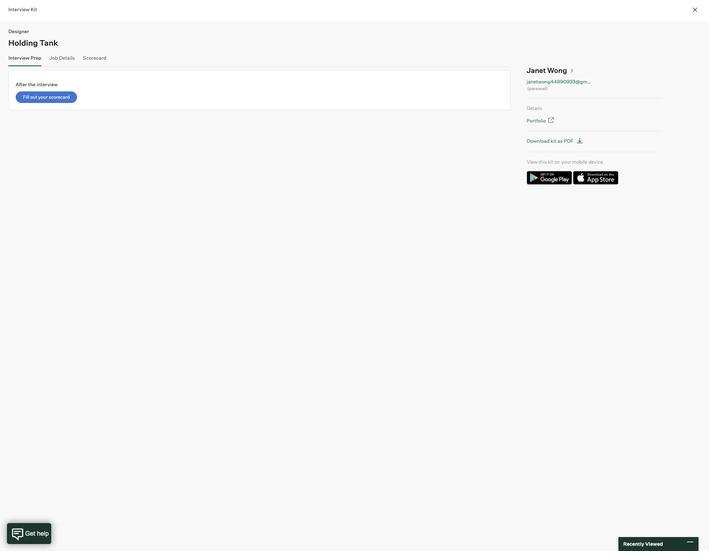 Task type: vqa. For each thing, say whether or not it's contained in the screenshot.
VIEW at the top right of page
yes



Task type: describe. For each thing, give the bounding box(es) containing it.
janet wong
[[527, 66, 568, 75]]

scorecard
[[49, 94, 70, 100]]

1 vertical spatial kit
[[549, 159, 554, 165]]

janetwong44890933@gmail.com link
[[527, 78, 605, 85]]

viewed
[[646, 541, 664, 547]]

holding tank
[[8, 38, 58, 47]]

janetwong44890933@gmail.com (personal)
[[527, 79, 605, 91]]

scorecard link
[[83, 55, 106, 65]]

interview
[[37, 81, 58, 87]]

prep
[[31, 55, 41, 61]]

holding
[[8, 38, 38, 47]]

device
[[589, 159, 604, 165]]

job
[[49, 55, 58, 61]]

job details link
[[49, 55, 75, 65]]

wong
[[548, 66, 568, 75]]

after
[[16, 81, 27, 87]]

out
[[30, 94, 37, 100]]

download kit as pdf
[[527, 138, 574, 144]]

fill out your scorecard link
[[16, 91, 77, 103]]

portfolio link
[[527, 117, 556, 125]]

fill
[[23, 94, 29, 100]]

recently
[[624, 541, 645, 547]]

mobile
[[573, 159, 588, 165]]

as
[[558, 138, 563, 144]]

interview prep
[[8, 55, 41, 61]]

janetwong44890933@gmail.com
[[527, 79, 605, 84]]

interview for interview kit
[[8, 6, 30, 12]]



Task type: locate. For each thing, give the bounding box(es) containing it.
0 horizontal spatial your
[[38, 94, 48, 100]]

0 vertical spatial details
[[59, 55, 75, 61]]

2 interview from the top
[[8, 55, 30, 61]]

0 vertical spatial kit
[[551, 138, 557, 144]]

job details
[[49, 55, 75, 61]]

interview prep link
[[8, 55, 41, 65]]

view
[[527, 159, 538, 165]]

(personal)
[[528, 86, 548, 91]]

designer
[[8, 28, 29, 34]]

1 horizontal spatial details
[[527, 105, 543, 111]]

scorecard
[[83, 55, 106, 61]]

your right out
[[38, 94, 48, 100]]

after the interview
[[16, 81, 58, 87]]

on
[[555, 159, 561, 165]]

portfolio
[[527, 118, 547, 124]]

0 vertical spatial your
[[38, 94, 48, 100]]

interview down holding
[[8, 55, 30, 61]]

close image
[[692, 6, 700, 14]]

1 vertical spatial details
[[527, 105, 543, 111]]

your right on at the right top of page
[[562, 159, 572, 165]]

interview
[[8, 6, 30, 12], [8, 55, 30, 61]]

details inside 'job details' link
[[59, 55, 75, 61]]

1 vertical spatial interview
[[8, 55, 30, 61]]

the
[[28, 81, 36, 87]]

details up portfolio
[[527, 105, 543, 111]]

details
[[59, 55, 75, 61], [527, 105, 543, 111]]

your
[[38, 94, 48, 100], [562, 159, 572, 165]]

interview for interview prep
[[8, 55, 30, 61]]

0 vertical spatial interview
[[8, 6, 30, 12]]

1 interview from the top
[[8, 6, 30, 12]]

kit left on at the right top of page
[[549, 159, 554, 165]]

1 vertical spatial your
[[562, 159, 572, 165]]

kit left the as
[[551, 138, 557, 144]]

kit
[[551, 138, 557, 144], [549, 159, 554, 165]]

fill out your scorecard
[[23, 94, 70, 100]]

download kit as pdf link
[[527, 136, 586, 145]]

1 horizontal spatial your
[[562, 159, 572, 165]]

interview kit
[[8, 6, 37, 12]]

kit
[[31, 6, 37, 12]]

janet
[[527, 66, 547, 75]]

this
[[539, 159, 548, 165]]

0 horizontal spatial details
[[59, 55, 75, 61]]

janet wong link
[[527, 66, 574, 75]]

download
[[527, 138, 550, 144]]

kit inside 'link'
[[551, 138, 557, 144]]

tank
[[40, 38, 58, 47]]

details right job
[[59, 55, 75, 61]]

view this kit on your mobile device
[[527, 159, 604, 165]]

recently viewed
[[624, 541, 664, 547]]

pdf
[[565, 138, 574, 144]]

interview left kit
[[8, 6, 30, 12]]



